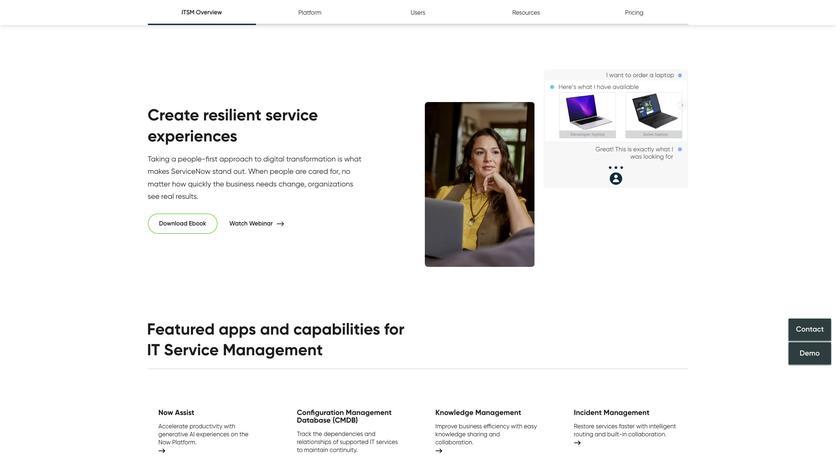 Task type: locate. For each thing, give the bounding box(es) containing it.
it inside featured apps and capabilities for it service management
[[147, 340, 160, 360]]

0 vertical spatial it
[[147, 340, 160, 360]]

collaboration.
[[629, 431, 667, 438], [436, 439, 474, 446]]

and inside featured apps and capabilities for it service management
[[260, 319, 290, 339]]

with inside the accelerate productivity with generative ai experiences on the now platform.
[[224, 423, 236, 430]]

2 horizontal spatial with
[[637, 423, 648, 430]]

to left maintain
[[297, 447, 303, 454]]

needs
[[256, 180, 277, 188]]

incident management
[[574, 408, 650, 417]]

for
[[384, 319, 405, 339]]

0 vertical spatial now
[[158, 408, 173, 417]]

track the dependencies and relationships of supported it services to maintain continuity.
[[297, 431, 398, 454]]

with inside restore services faster with intelligent routing and built-in collaboration.
[[637, 423, 648, 430]]

database
[[297, 416, 331, 425]]

the right "on"
[[240, 431, 249, 438]]

taking a people-first approach to digital transformation is what makes servicenow stand out. when people are cared for, no matter how quickly the business needs change, organizations see real results.
[[148, 155, 362, 201]]

now down generative
[[158, 439, 171, 446]]

0 vertical spatial collaboration.
[[629, 431, 667, 438]]

experiences down the productivity
[[196, 431, 230, 438]]

experiences inside the accelerate productivity with generative ai experiences on the now platform.
[[196, 431, 230, 438]]

services
[[596, 423, 618, 430], [376, 439, 398, 446]]

and inside track the dependencies and relationships of supported it services to maintain continuity.
[[365, 431, 376, 438]]

cared
[[309, 167, 328, 176]]

2 horizontal spatial the
[[313, 431, 322, 438]]

1 vertical spatial it
[[370, 439, 375, 446]]

0 horizontal spatial business
[[226, 180, 254, 188]]

the down stand
[[213, 180, 224, 188]]

no
[[342, 167, 351, 176]]

services right supported
[[376, 439, 398, 446]]

1 vertical spatial services
[[376, 439, 398, 446]]

1 horizontal spatial the
[[240, 431, 249, 438]]

0 vertical spatial experiences
[[148, 126, 238, 146]]

resilient
[[203, 105, 262, 125]]

1 horizontal spatial business
[[459, 423, 482, 430]]

faster
[[620, 423, 635, 430]]

with left easy
[[511, 423, 523, 430]]

what
[[345, 155, 362, 163]]

1 with from the left
[[224, 423, 236, 430]]

easy
[[524, 423, 537, 430]]

are
[[296, 167, 307, 176]]

and
[[260, 319, 290, 339], [365, 431, 376, 438], [489, 431, 500, 438], [595, 431, 606, 438]]

for,
[[330, 167, 340, 176]]

efficiency
[[484, 423, 510, 430]]

management inside configuration management database (cmdb)
[[346, 408, 392, 417]]

collaboration. down intelligent
[[629, 431, 667, 438]]

in
[[623, 431, 627, 438]]

1 vertical spatial collaboration.
[[436, 439, 474, 446]]

0 vertical spatial services
[[596, 423, 618, 430]]

1 horizontal spatial collaboration.
[[629, 431, 667, 438]]

servicenow
[[171, 167, 211, 176]]

knowledge management
[[436, 408, 522, 417]]

business up sharing
[[459, 423, 482, 430]]

track
[[297, 431, 312, 438]]

0 horizontal spatial services
[[376, 439, 398, 446]]

productivity
[[190, 423, 223, 430]]

it
[[147, 340, 160, 360], [370, 439, 375, 446]]

2 with from the left
[[511, 423, 523, 430]]

experiences
[[148, 126, 238, 146], [196, 431, 230, 438]]

0 vertical spatial business
[[226, 180, 254, 188]]

digital
[[264, 155, 285, 163]]

0 horizontal spatial collaboration.
[[436, 439, 474, 446]]

business down out.
[[226, 180, 254, 188]]

accelerate productivity with generative ai experiences on the now platform.
[[158, 423, 249, 446]]

platform.
[[172, 439, 197, 446]]

1 vertical spatial experiences
[[196, 431, 230, 438]]

collaboration. down knowledge
[[436, 439, 474, 446]]

business inside taking a people-first approach to digital transformation is what makes servicenow stand out. when people are cared for, no matter how quickly the business needs change, organizations see real results.
[[226, 180, 254, 188]]

3 with from the left
[[637, 423, 648, 430]]

0 horizontal spatial it
[[147, 340, 160, 360]]

capabilities
[[294, 319, 380, 339]]

apps
[[219, 319, 256, 339]]

featured
[[147, 319, 215, 339]]

create
[[148, 105, 199, 125]]

services up built-
[[596, 423, 618, 430]]

experiences inside create resilient service experiences
[[148, 126, 238, 146]]

to up when
[[255, 155, 262, 163]]

1 horizontal spatial to
[[297, 447, 303, 454]]

1 horizontal spatial with
[[511, 423, 523, 430]]

0 vertical spatial to
[[255, 155, 262, 163]]

0 horizontal spatial to
[[255, 155, 262, 163]]

create resilient service experiences
[[148, 105, 318, 146]]

demo
[[800, 349, 821, 358]]

taking
[[148, 155, 170, 163]]

1 horizontal spatial services
[[596, 423, 618, 430]]

improve
[[436, 423, 458, 430]]

0 horizontal spatial the
[[213, 180, 224, 188]]

now up "accelerate"
[[158, 408, 173, 417]]

matter
[[148, 180, 170, 188]]

business
[[226, 180, 254, 188], [459, 423, 482, 430]]

the
[[213, 180, 224, 188], [313, 431, 322, 438], [240, 431, 249, 438]]

2 now from the top
[[158, 439, 171, 446]]

with
[[224, 423, 236, 430], [511, 423, 523, 430], [637, 423, 648, 430]]

with right 'faster'
[[637, 423, 648, 430]]

assist
[[175, 408, 194, 417]]

experiences up people-
[[148, 126, 238, 146]]

people
[[270, 167, 294, 176]]

when
[[248, 167, 268, 176]]

collaboration. inside restore services faster with intelligent routing and built-in collaboration.
[[629, 431, 667, 438]]

1 vertical spatial business
[[459, 423, 482, 430]]

management
[[223, 340, 323, 360], [346, 408, 392, 417], [476, 408, 522, 417], [604, 408, 650, 417]]

now
[[158, 408, 173, 417], [158, 439, 171, 446]]

1 horizontal spatial it
[[370, 439, 375, 446]]

with up "on"
[[224, 423, 236, 430]]

services inside track the dependencies and relationships of supported it services to maintain continuity.
[[376, 439, 398, 446]]

to
[[255, 155, 262, 163], [297, 447, 303, 454]]

how
[[172, 180, 186, 188]]

first
[[206, 155, 218, 163]]

knowledge
[[436, 408, 474, 417]]

with inside improve business efficiency with easy knowledge sharing and collaboration.
[[511, 423, 523, 430]]

1 vertical spatial now
[[158, 439, 171, 446]]

service
[[266, 105, 318, 125]]

the up relationships
[[313, 431, 322, 438]]

demo link
[[789, 343, 832, 365]]

management for knowledge
[[476, 408, 522, 417]]

0 horizontal spatial with
[[224, 423, 236, 430]]

1 vertical spatial to
[[297, 447, 303, 454]]

it inside track the dependencies and relationships of supported it services to maintain continuity.
[[370, 439, 375, 446]]

dependencies
[[324, 431, 363, 438]]

accelerate
[[158, 423, 188, 430]]



Task type: describe. For each thing, give the bounding box(es) containing it.
see
[[148, 192, 160, 201]]

of
[[333, 439, 339, 446]]

relationships
[[297, 439, 332, 446]]

organizations
[[308, 180, 354, 188]]

approach
[[220, 155, 253, 163]]

to inside track the dependencies and relationships of supported it services to maintain continuity.
[[297, 447, 303, 454]]

featured apps and capabilities for it service management
[[147, 319, 405, 360]]

contact link
[[789, 319, 832, 341]]

makes
[[148, 167, 169, 176]]

ai
[[190, 431, 195, 438]]

results.
[[176, 192, 198, 201]]

built-
[[608, 431, 623, 438]]

sharing
[[468, 431, 488, 438]]

management for configuration
[[346, 408, 392, 417]]

incident
[[574, 408, 602, 417]]

(cmdb)
[[333, 416, 358, 425]]

routing
[[574, 431, 594, 438]]

1 now from the top
[[158, 408, 173, 417]]

supported
[[340, 439, 369, 446]]

now inside the accelerate productivity with generative ai experiences on the now platform.
[[158, 439, 171, 446]]

change,
[[279, 180, 306, 188]]

the inside track the dependencies and relationships of supported it services to maintain continuity.
[[313, 431, 322, 438]]

is
[[338, 155, 343, 163]]

management inside featured apps and capabilities for it service management
[[223, 340, 323, 360]]

management for incident
[[604, 408, 650, 417]]

stand
[[213, 167, 232, 176]]

a
[[172, 155, 176, 163]]

on
[[231, 431, 238, 438]]

with for knowledge management
[[511, 423, 523, 430]]

continuity.
[[330, 447, 358, 454]]

configuration management database (cmdb)
[[297, 408, 392, 425]]

the inside taking a people-first approach to digital transformation is what makes servicenow stand out. when people are cared for, no matter how quickly the business needs change, organizations see real results.
[[213, 180, 224, 188]]

improve business efficiency with easy knowledge sharing and collaboration.
[[436, 423, 537, 446]]

contact
[[797, 325, 824, 334]]

now assist
[[158, 408, 194, 417]]

generative
[[158, 431, 188, 438]]

to inside taking a people-first approach to digital transformation is what makes servicenow stand out. when people are cared for, no matter how quickly the business needs change, organizations see real results.
[[255, 155, 262, 163]]

transformation
[[286, 155, 336, 163]]

intelligent
[[650, 423, 677, 430]]

and inside restore services faster with intelligent routing and built-in collaboration.
[[595, 431, 606, 438]]

knowledge
[[436, 431, 466, 438]]

the inside the accelerate productivity with generative ai experiences on the now platform.
[[240, 431, 249, 438]]

real
[[161, 192, 174, 201]]

quickly
[[188, 180, 211, 188]]

services inside restore services faster with intelligent routing and built-in collaboration.
[[596, 423, 618, 430]]

business inside improve business efficiency with easy knowledge sharing and collaboration.
[[459, 423, 482, 430]]

with for incident management
[[637, 423, 648, 430]]

restore services faster with intelligent routing and built-in collaboration.
[[574, 423, 677, 438]]

collaboration. inside improve business efficiency with easy knowledge sharing and collaboration.
[[436, 439, 474, 446]]

restore
[[574, 423, 595, 430]]

configuration
[[297, 408, 344, 417]]

service
[[164, 340, 219, 360]]

people-
[[178, 155, 206, 163]]

maintain
[[304, 447, 328, 454]]

and inside improve business efficiency with easy knowledge sharing and collaboration.
[[489, 431, 500, 438]]

out.
[[234, 167, 247, 176]]



Task type: vqa. For each thing, say whether or not it's contained in the screenshot.
premium
no



